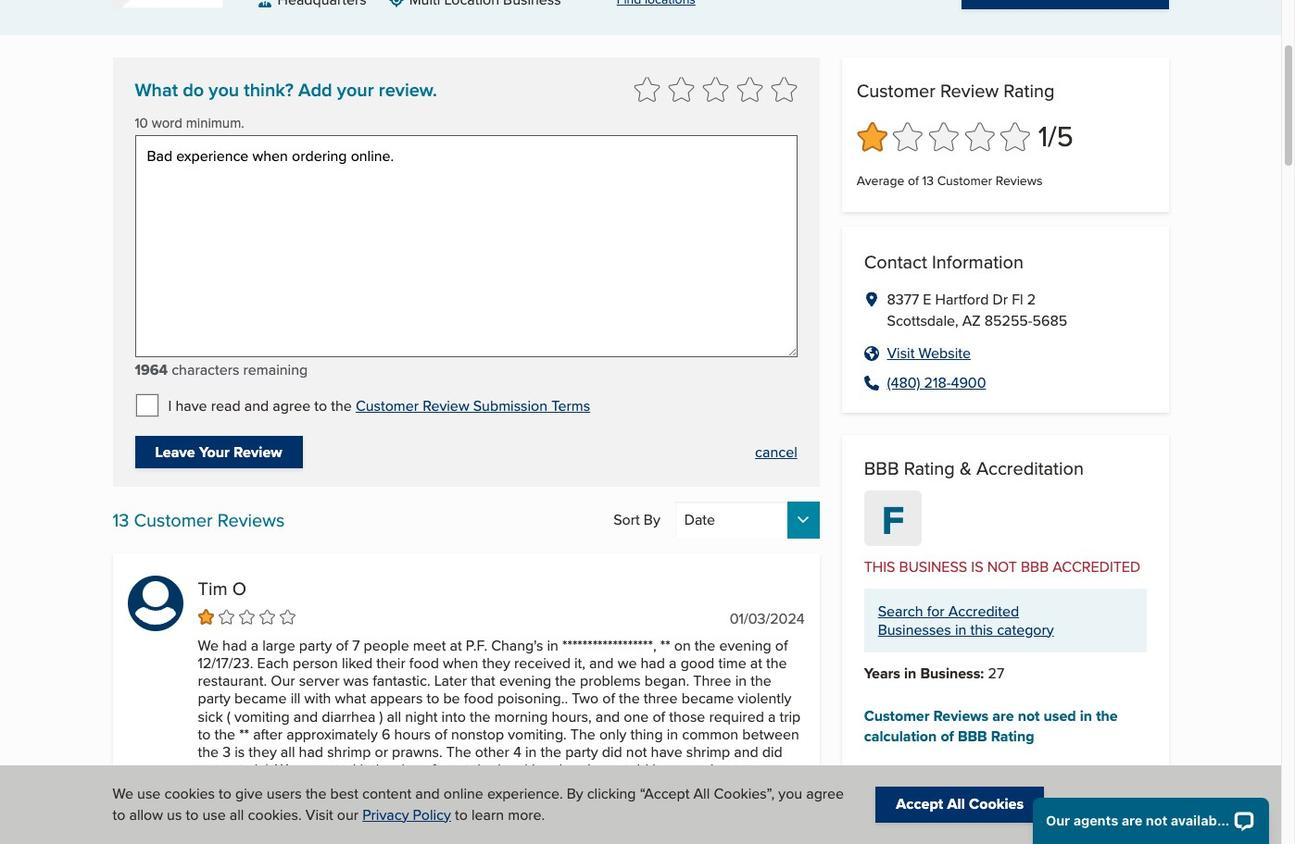 Task type: locate. For each thing, give the bounding box(es) containing it.
0 vertical spatial all
[[387, 707, 401, 728]]

4 right other
[[513, 742, 521, 764]]

issue
[[370, 831, 404, 845]]

0 horizontal spatial it
[[360, 760, 368, 781]]

rating
[[1004, 77, 1055, 104], [904, 455, 955, 482], [991, 727, 1034, 748], [976, 770, 1017, 791]]

bbb rating & accreditation
[[864, 455, 1084, 482]]

evening
[[719, 636, 772, 657], [499, 671, 551, 692]]

they
[[482, 653, 510, 675], [249, 742, 277, 764], [599, 813, 627, 835]]

2 vertical spatial reviews
[[933, 706, 989, 727]]

1 horizontal spatial 4
[[526, 796, 534, 817]]

0 vertical spatial reviews
[[996, 171, 1043, 190]]

i have read and agree to the customer review submission terms
[[168, 395, 590, 417]]

business
[[920, 663, 981, 684]]

party left only
[[565, 742, 598, 764]]

of up reasons for bbb rating link
[[941, 727, 954, 748]]

0 horizontal spatial became
[[234, 689, 287, 710]]

bbb up category
[[1021, 557, 1049, 578]]

1 vertical spatial you
[[779, 784, 802, 805]]

is right 3
[[235, 742, 245, 764]]

1 horizontal spatial shrimp
[[686, 742, 730, 764]]

learn
[[472, 805, 504, 826]]

1 horizontal spatial evening
[[719, 636, 772, 657]]

bbb up f link
[[864, 455, 899, 482]]

party up server
[[299, 636, 332, 657]]

manage
[[1059, 794, 1112, 816]]

of left 'days'
[[352, 778, 365, 799]]

date
[[684, 510, 715, 531]]

1 vertical spatial for
[[923, 770, 941, 791]]

search
[[878, 602, 923, 623]]

the up nothing
[[752, 778, 777, 799]]

2 vertical spatial is
[[781, 813, 791, 835]]

after up sick.we
[[253, 724, 283, 746]]

all down '"corporate".'
[[230, 805, 244, 826]]

bbb left 'are'
[[958, 727, 987, 748]]

1 horizontal spatial we
[[198, 636, 219, 657]]

10 word minimum.
[[135, 113, 244, 132]]

will down privacy policy link
[[408, 831, 429, 845]]

0 horizontal spatial they
[[249, 742, 277, 764]]

with up the them
[[577, 796, 603, 817]]

13
[[922, 171, 934, 190], [113, 507, 129, 534]]

remaining
[[243, 359, 308, 381]]

for for search
[[927, 602, 945, 623]]

us
[[167, 805, 182, 826]]

sick
[[198, 707, 223, 728]]

1 horizontal spatial this
[[864, 557, 895, 578]]

0 horizontal spatial all
[[230, 805, 244, 826]]

1 horizontal spatial agree
[[806, 784, 844, 805]]

1 vertical spatial agree
[[806, 784, 844, 805]]

0 horizontal spatial visit
[[306, 805, 333, 826]]

1 vertical spatial 4
[[526, 796, 534, 817]]

it left or
[[360, 760, 368, 781]]

three
[[693, 671, 732, 692]]

4 right by on the left bottom of the page
[[526, 796, 534, 817]]

1 vertical spatial all
[[281, 742, 295, 764]]

a left large
[[251, 636, 259, 657]]

after right day
[[424, 760, 453, 781]]

all right )
[[387, 707, 401, 728]]

people
[[364, 636, 409, 657]]

of down the 01/03/2024
[[775, 636, 788, 657]]

use left us
[[137, 784, 161, 805]]

customer reviews are not used in the calculation of bbb rating
[[864, 706, 1118, 748]]

visit inside we use cookies to give users the best content and online experience. by clicking "accept all cookies", you agree to allow us to use all cookies. visit our
[[306, 805, 333, 826]]

review
[[940, 77, 999, 104], [423, 395, 469, 417], [234, 442, 282, 463]]

on
[[674, 636, 691, 657]]

maybe
[[237, 813, 280, 835]]

0 horizontal spatial use
[[137, 784, 161, 805]]

0 vertical spatial agree
[[273, 395, 311, 417]]

reviews inside customer reviews are not used in the calculation of bbb rating
[[933, 706, 989, 727]]

meet
[[413, 636, 446, 657]]

appears
[[370, 689, 423, 710]]

content
[[362, 784, 412, 805]]

is right business
[[971, 557, 984, 578]]

visit up (480)
[[887, 343, 915, 364]]

this down 'f'
[[864, 557, 895, 578]]

just
[[456, 813, 478, 835], [631, 813, 654, 835]]

1 horizontal spatial party
[[299, 636, 332, 657]]

did left told
[[602, 742, 622, 764]]

by right sort on the bottom of the page
[[644, 510, 660, 531]]

was up policy
[[410, 778, 436, 799]]

our
[[271, 671, 295, 692]]

rating up accept all cookies in the bottom right of the page
[[976, 770, 1017, 791]]

not right 'are'
[[1018, 706, 1040, 727]]

two
[[572, 689, 599, 710]]

1 vertical spatial accredited
[[949, 602, 1019, 623]]

by inside we use cookies to give users the best content and online experience. by clicking "accept all cookies", you agree to allow us to use all cookies. visit our
[[567, 784, 583, 805]]

bbb inside customer reviews are not used in the calculation of bbb rating
[[958, 727, 987, 748]]

1 horizontal spatial chang's
[[491, 636, 543, 657]]

that
[[471, 671, 496, 692]]

1 horizontal spatial review
[[423, 395, 469, 417]]

reviews
[[996, 171, 1043, 190], [218, 507, 285, 534], [933, 706, 989, 727]]

1964
[[135, 359, 168, 381]]

1 vertical spatial p.f.
[[284, 813, 306, 835]]

think?
[[244, 76, 294, 103]]

2 shrimp from the left
[[686, 742, 730, 764]]

the inside customer reviews are not used in the calculation of bbb rating
[[1096, 706, 1118, 727]]

party down 12/17/23.
[[198, 689, 231, 710]]

had left on
[[641, 653, 665, 675]]

0 vertical spatial is
[[971, 557, 984, 578]]

customer
[[857, 77, 936, 104], [937, 171, 993, 190], [356, 395, 419, 417], [134, 507, 213, 534], [864, 706, 930, 727]]

0 horizontal spatial by
[[567, 784, 583, 805]]

)
[[379, 707, 383, 728]]

in inside customer reviews are not used in the calculation of bbb rating
[[1080, 706, 1092, 727]]

1 horizontal spatial reviews
[[933, 706, 989, 727]]

cookies down reasons for bbb rating link
[[969, 794, 1024, 816]]

1 horizontal spatial 13
[[922, 171, 934, 190]]

the left other
[[446, 742, 471, 764]]

will left die
[[431, 813, 452, 835]]

of right two
[[603, 689, 615, 710]]

and inside we use cookies to give users the best content and online experience. by clicking "accept all cookies", you agree to allow us to use all cookies. visit our
[[415, 784, 440, 805]]

1 horizontal spatial the
[[571, 724, 596, 746]]

0 horizontal spatial had
[[222, 636, 247, 657]]

2 horizontal spatial is
[[971, 557, 984, 578]]

reviews up o
[[218, 507, 285, 534]]

you right no at the right
[[779, 784, 802, 805]]

bbb inside f this business is not bbb accredited
[[1021, 557, 1049, 578]]

we
[[198, 636, 219, 657], [113, 784, 133, 805]]

What do you think? Add your review. text field
[[135, 135, 797, 358]]

1 horizontal spatial after
[[424, 760, 453, 781]]

1 horizontal spatial just
[[631, 813, 654, 835]]

2 became from the left
[[682, 689, 734, 710]]

of
[[908, 171, 919, 190], [336, 636, 348, 657], [775, 636, 788, 657], [603, 689, 615, 710], [653, 707, 665, 728], [435, 724, 447, 746], [941, 727, 954, 748], [352, 778, 365, 799]]

85255-
[[985, 310, 1033, 331]]

for for reasons
[[923, 770, 941, 791]]

1 horizontal spatial became
[[682, 689, 734, 710]]

review right your
[[234, 442, 282, 463]]

poisoning..
[[497, 689, 568, 710]]

in right thing
[[667, 724, 678, 746]]

0 horizontal spatial shrimp
[[327, 742, 371, 764]]

1 vertical spatial reviews
[[218, 507, 285, 534]]

1 horizontal spatial p.f.
[[466, 636, 487, 657]]

** right ( at the bottom of the page
[[239, 724, 249, 746]]

with right ill
[[304, 689, 331, 710]]

1 horizontal spatial you
[[779, 784, 802, 805]]

&
[[960, 455, 972, 482]]

in left this
[[955, 619, 967, 641]]

0 vertical spatial food
[[409, 653, 439, 675]]

0 vertical spatial p.f.
[[466, 636, 487, 657]]

accept all cookies
[[896, 794, 1024, 816]]

1/5
[[1038, 116, 1074, 157]]

shrimp left or
[[327, 742, 371, 764]]

nonstop
[[451, 724, 504, 746]]

0 horizontal spatial just
[[456, 813, 478, 835]]

all down going at the bottom right
[[694, 784, 710, 805]]

for inside search for accredited businesses in this category
[[927, 602, 945, 623]]

1 just from the left
[[456, 813, 478, 835]]

thinks
[[366, 813, 404, 835]]

a left good
[[669, 653, 677, 675]]

accept all cookies button
[[876, 788, 1044, 823]]

1 horizontal spatial did
[[762, 742, 783, 764]]

2 did from the left
[[762, 742, 783, 764]]

they right the 'if'
[[599, 813, 627, 835]]

morning
[[494, 707, 548, 728]]

is
[[971, 557, 984, 578], [235, 742, 245, 764], [781, 813, 791, 835]]

2 vertical spatial all
[[230, 805, 244, 826]]

was down 7
[[343, 671, 369, 692]]

in
[[955, 619, 967, 641], [547, 636, 559, 657], [904, 663, 917, 684], [735, 671, 747, 692], [1080, 706, 1092, 727], [667, 724, 678, 746], [525, 742, 537, 764]]

0 horizontal spatial this
[[340, 831, 366, 845]]

use up farther
[[202, 805, 226, 826]]

sort
[[614, 510, 640, 531]]

a left trip
[[768, 707, 776, 728]]

for up accept
[[923, 770, 941, 791]]

0 vertical spatial after
[[253, 724, 283, 746]]

in
[[277, 778, 289, 799]]

0 horizontal spatial is
[[235, 742, 245, 764]]

agree down the remaining
[[273, 395, 311, 417]]

bbb
[[864, 455, 899, 482], [1021, 557, 1049, 578], [958, 727, 987, 748], [945, 770, 973, 791]]

left
[[266, 796, 286, 817]]

ignore
[[657, 813, 699, 835]]

1 horizontal spatial we
[[618, 653, 637, 675]]

had up couple
[[299, 742, 323, 764]]

chang's down best
[[310, 813, 362, 835]]

all down 'reasons for bbb rating'
[[947, 794, 965, 816]]

f this business is not bbb accredited
[[864, 492, 1141, 578]]

did down trip
[[762, 742, 783, 764]]

going
[[693, 760, 730, 781]]

rating left &
[[904, 455, 955, 482]]

2 horizontal spatial reviews
[[996, 171, 1043, 190]]

were
[[537, 831, 569, 845]]

1 vertical spatial is
[[235, 742, 245, 764]]

rating left used
[[991, 727, 1034, 748]]

(
[[227, 707, 230, 728]]

0 vertical spatial 4
[[513, 742, 521, 764]]

food right their
[[409, 653, 439, 675]]

2 horizontal spatial have
[[651, 742, 683, 764]]

we up restaurant.
[[198, 636, 219, 657]]

p.f. down users
[[284, 813, 306, 835]]

scottsdale
[[887, 310, 955, 331]]

it
[[360, 760, 368, 781], [653, 760, 660, 781]]

after
[[253, 724, 283, 746], [424, 760, 453, 781]]

it right told
[[653, 760, 660, 781]]

rating up 1/5 on the top right
[[1004, 77, 1055, 104]]

couple
[[304, 778, 348, 799]]

trip
[[780, 707, 801, 728]]

the left only
[[571, 724, 596, 746]]

at right time
[[750, 653, 762, 675]]

we left began.
[[618, 653, 637, 675]]

by right '*******'
[[567, 784, 583, 805]]

0 vertical spatial they
[[482, 653, 510, 675]]

accredited inside f this business is not bbb accredited
[[1053, 557, 1141, 578]]

2 horizontal spatial they
[[599, 813, 627, 835]]

1 vertical spatial **
[[239, 724, 249, 746]]

all up "in"
[[281, 742, 295, 764]]

chang's up that
[[491, 636, 543, 657]]

characters
[[172, 359, 239, 381]]

0 horizontal spatial will
[[408, 831, 429, 845]]

you
[[209, 76, 239, 103], [779, 784, 802, 805]]

2 vertical spatial review
[[234, 442, 282, 463]]

p.f. up that
[[466, 636, 487, 657]]

0 vertical spatial **
[[660, 636, 670, 657]]

we inside 01/03/2024 we had a large party of 7 people meet at p.f. chang's in ******************, ** on the evening of 12/17/23.  each person liked their food when they received it, and we had a good time at the restaurant.  our server was fantastic. later that evening the problems began.  three in the party became ill with what appears to be food poisoning.. two of the three became violently sick ( vomiting and diarrhea ) all night into the morning hours, and one of those required a trip to the ** after approximately 6 hours of nonstop vomiting.  the only thing in common between the 3 is they all had shrimp or prawns. the other 4 in the party did not have shrimp and did not get sick.we reported it the day after at the local level and was told it was going to "corporate".  in a couple of days i was contacted by ******* insurance company instead. the employee left a message, and i have since replied 4 times with messages to her, with no reply.  maybe p.f. chang's thinks we will just go away quietly if they just ignore us. nothing is farther from the truth.  this issue will not die here.  if i were them i would propose a
[[198, 636, 219, 657]]

1 horizontal spatial all
[[947, 794, 965, 816]]

0 vertical spatial this
[[864, 557, 895, 578]]

2 horizontal spatial with
[[721, 796, 748, 817]]

0 horizontal spatial party
[[198, 689, 231, 710]]

nothing
[[725, 813, 777, 835]]

1 horizontal spatial it
[[653, 760, 660, 781]]

agree right no at the right
[[806, 784, 844, 805]]

when
[[443, 653, 478, 675]]

** left on
[[660, 636, 670, 657]]

they right when
[[482, 653, 510, 675]]

you inside we use cookies to give users the best content and online experience. by clicking "accept all cookies", you agree to allow us to use all cookies. visit our
[[779, 784, 802, 805]]

1 vertical spatial visit
[[306, 805, 333, 826]]

1 vertical spatial we
[[113, 784, 133, 805]]

2 horizontal spatial all
[[387, 707, 401, 728]]

became left ill
[[234, 689, 287, 710]]

this down our
[[340, 831, 366, 845]]

with left no at the right
[[721, 796, 748, 817]]

food right the be
[[464, 689, 494, 710]]

our
[[337, 805, 359, 826]]

all inside button
[[947, 794, 965, 816]]

agree inside we use cookies to give users the best content and online experience. by clicking "accept all cookies", you agree to allow us to use all cookies. visit our
[[806, 784, 844, 805]]

0 vertical spatial for
[[927, 602, 945, 623]]

not
[[987, 557, 1017, 578], [1018, 706, 1040, 727], [626, 742, 647, 764], [198, 760, 219, 781], [432, 831, 453, 845]]

0 horizontal spatial agree
[[273, 395, 311, 417]]

had up restaurant.
[[222, 636, 247, 657]]

0 horizontal spatial evening
[[499, 671, 551, 692]]

reasons for bbb rating link
[[864, 770, 1017, 791]]

you right do
[[209, 76, 239, 103]]

0 horizontal spatial p.f.
[[284, 813, 306, 835]]

business
[[899, 557, 967, 578]]

0 horizontal spatial we
[[113, 784, 133, 805]]

"corporate".
[[198, 778, 273, 799]]

0 vertical spatial you
[[209, 76, 239, 103]]

evening up "morning"
[[499, 671, 551, 692]]

they right get
[[249, 742, 277, 764]]

reasons
[[864, 770, 919, 791]]

visit website
[[887, 343, 971, 364]]

not left get
[[198, 760, 219, 781]]

visit up truth.
[[306, 805, 333, 826]]

ill
[[291, 689, 301, 710]]

1 vertical spatial food
[[464, 689, 494, 710]]

1 horizontal spatial is
[[781, 813, 791, 835]]

accredited inside search for accredited businesses in this category
[[949, 602, 1019, 623]]

each
[[257, 653, 289, 675]]

1 horizontal spatial cookies
[[1116, 794, 1169, 816]]

2 it from the left
[[653, 760, 660, 781]]

users
[[267, 784, 302, 805]]

2 vertical spatial have
[[403, 796, 435, 817]]

get
[[223, 760, 244, 781]]

for
[[927, 602, 945, 623], [923, 770, 941, 791]]

0 horizontal spatial food
[[409, 653, 439, 675]]

in right 'years'
[[904, 663, 917, 684]]

shrimp up instead.
[[686, 742, 730, 764]]

we left us
[[113, 784, 133, 805]]

visit
[[887, 343, 915, 364], [306, 805, 333, 826]]

0 horizontal spatial all
[[694, 784, 710, 805]]

0 horizontal spatial have
[[176, 395, 207, 417]]

give
[[235, 784, 263, 805]]

not up search for accredited businesses in this category
[[987, 557, 1017, 578]]

night
[[405, 707, 438, 728]]

1 vertical spatial this
[[340, 831, 366, 845]]

review up average of 13 customer reviews
[[940, 77, 999, 104]]



Task type: vqa. For each thing, say whether or not it's contained in the screenshot.
locations
no



Task type: describe. For each thing, give the bounding box(es) containing it.
in inside search for accredited businesses in this category
[[955, 619, 967, 641]]

submission
[[473, 395, 548, 417]]

read
[[211, 395, 241, 417]]

1 horizontal spatial have
[[403, 796, 435, 817]]

Sort By button
[[675, 502, 820, 539]]

of inside customer reviews are not used in the calculation of bbb rating
[[941, 727, 954, 748]]

best
[[330, 784, 358, 805]]

01/03/2024 we had a large party of 7 people meet at p.f. chang's in ******************, ** on the evening of 12/17/23.  each person liked their food when they received it, and we had a good time at the restaurant.  our server was fantastic. later that evening the problems began.  three in the party became ill with what appears to be food poisoning.. two of the three became violently sick ( vomiting and diarrhea ) all night into the morning hours, and one of those required a trip to the ** after approximately 6 hours of nonstop vomiting.  the only thing in common between the 3 is they all had shrimp or prawns. the other 4 in the party did not have shrimp and did not get sick.we reported it the day after at the local level and was told it was going to "corporate".  in a couple of days i was contacted by ******* insurance company instead. the employee left a message, and i have since replied 4 times with messages to her, with no reply.  maybe p.f. chang's thinks we will just go away quietly if they just ignore us. nothing is farther from the truth.  this issue will not die here.  if i were them i would propose a
[[198, 608, 805, 845]]

diarrhea
[[322, 707, 376, 728]]

propose
[[660, 831, 715, 845]]

2 horizontal spatial party
[[565, 742, 598, 764]]

not down one in the bottom of the page
[[626, 742, 647, 764]]

those
[[669, 707, 705, 728]]

bbb up accept all cookies in the bottom right of the page
[[945, 770, 973, 791]]

of left 7
[[336, 636, 348, 657]]

what
[[335, 689, 366, 710]]

add
[[298, 76, 332, 103]]

in down "morning"
[[525, 742, 537, 764]]

1 horizontal spatial by
[[644, 510, 660, 531]]

reasons for bbb rating
[[864, 770, 1017, 791]]

az
[[962, 310, 981, 331]]

rating inside customer reviews are not used in the calculation of bbb rating
[[991, 727, 1034, 748]]

0 vertical spatial review
[[940, 77, 999, 104]]

not left die
[[432, 831, 453, 845]]

required
[[709, 707, 764, 728]]

leave your review
[[155, 442, 282, 463]]

if
[[518, 831, 526, 845]]

liked
[[342, 653, 373, 675]]

their
[[376, 653, 406, 675]]

6
[[382, 724, 390, 746]]

this inside 01/03/2024 we had a large party of 7 people meet at p.f. chang's in ******************, ** on the evening of 12/17/23.  each person liked their food when they received it, and we had a good time at the restaurant.  our server was fantastic. later that evening the problems began.  three in the party became ill with what appears to be food poisoning.. two of the three became violently sick ( vomiting and diarrhea ) all night into the morning hours, and one of those required a trip to the ** after approximately 6 hours of nonstop vomiting.  the only thing in common between the 3 is they all had shrimp or prawns. the other 4 in the party did not have shrimp and did not get sick.we reported it the day after at the local level and was told it was going to "corporate".  in a couple of days i was contacted by ******* insurance company instead. the employee left a message, and i have since replied 4 times with messages to her, with no reply.  maybe p.f. chang's thinks we will just go away quietly if they just ignore us. nothing is farther from the truth.  this issue will not die here.  if i were them i would propose a
[[340, 831, 366, 845]]

messages
[[607, 796, 673, 817]]

1 horizontal spatial had
[[299, 742, 323, 764]]

not inside f this business is not bbb accredited
[[987, 557, 1017, 578]]

fantastic.
[[373, 671, 430, 692]]

not inside customer reviews are not used in the calculation of bbb rating
[[1018, 706, 1040, 727]]

in left it,
[[547, 636, 559, 657]]

from
[[244, 831, 274, 845]]

1 it from the left
[[360, 760, 368, 781]]

three
[[644, 689, 678, 710]]

at up online
[[457, 760, 469, 781]]

1 vertical spatial we
[[408, 813, 427, 835]]

1 vertical spatial they
[[249, 742, 277, 764]]

1 horizontal spatial **
[[660, 636, 670, 657]]

1 vertical spatial have
[[651, 742, 683, 764]]

0 horizontal spatial after
[[253, 724, 283, 746]]

reply.
[[198, 813, 233, 835]]

began.
[[645, 671, 689, 692]]

review inside button
[[234, 442, 282, 463]]

violently
[[738, 689, 792, 710]]

a right "in"
[[293, 778, 300, 799]]

word
[[152, 113, 182, 132]]

1 horizontal spatial food
[[464, 689, 494, 710]]

in right the three
[[735, 671, 747, 692]]

hartford
[[935, 289, 989, 311]]

1 horizontal spatial will
[[431, 813, 452, 835]]

businesses
[[878, 619, 951, 641]]

your
[[337, 76, 374, 103]]

1 horizontal spatial all
[[281, 742, 295, 764]]

1 vertical spatial chang's
[[310, 813, 362, 835]]

1 horizontal spatial with
[[577, 796, 603, 817]]

1 cookies from the left
[[969, 794, 1024, 816]]

contacted
[[440, 778, 505, 799]]

privacy policy link
[[362, 805, 451, 826]]

was up "accept
[[664, 760, 690, 781]]

at right meet
[[450, 636, 462, 657]]

1 did from the left
[[602, 742, 622, 764]]

clicking
[[587, 784, 636, 805]]

4900
[[951, 372, 986, 394]]

1 vertical spatial party
[[198, 689, 231, 710]]

of right the average
[[908, 171, 919, 190]]

0 horizontal spatial 4
[[513, 742, 521, 764]]

1 became from the left
[[234, 689, 287, 710]]

1 horizontal spatial use
[[202, 805, 226, 826]]

1 vertical spatial review
[[423, 395, 469, 417]]

2 cookies from the left
[[1116, 794, 1169, 816]]

1 vertical spatial after
[[424, 760, 453, 781]]

of right one in the bottom of the page
[[653, 707, 665, 728]]

truth.
[[302, 831, 336, 845]]

"accept
[[640, 784, 690, 805]]

by
[[508, 778, 524, 799]]

0 horizontal spatial the
[[446, 742, 471, 764]]

quietly
[[540, 813, 584, 835]]

allow
[[129, 805, 163, 826]]

if
[[588, 813, 595, 835]]

your
[[199, 442, 230, 463]]

privacy policy to learn more.
[[362, 805, 545, 826]]

customer inside customer reviews are not used in the calculation of bbb rating
[[864, 706, 930, 727]]

average
[[857, 171, 905, 190]]

of right hours
[[435, 724, 447, 746]]

since
[[439, 796, 473, 817]]

accreditation
[[976, 455, 1084, 482]]

hours,
[[552, 707, 592, 728]]

visit website link
[[887, 343, 971, 364]]

13 customer reviews
[[113, 507, 285, 534]]

2 horizontal spatial the
[[752, 778, 777, 799]]

we inside we use cookies to give users the best content and online experience. by clicking "accept all cookies", you agree to allow us to use all cookies. visit our
[[113, 784, 133, 805]]

f link
[[864, 491, 922, 550]]

no
[[751, 796, 768, 817]]

a right left
[[290, 796, 298, 817]]

1 horizontal spatial they
[[482, 653, 510, 675]]

3
[[223, 742, 231, 764]]

is inside f this business is not bbb accredited
[[971, 557, 984, 578]]

2 vertical spatial they
[[599, 813, 627, 835]]

5685
[[1033, 310, 1068, 331]]

times
[[538, 796, 573, 817]]

customer review submission terms link
[[356, 395, 590, 417]]

12/17/23.
[[198, 653, 253, 675]]

all inside we use cookies to give users the best content and online experience. by clicking "accept all cookies", you agree to allow us to use all cookies. visit our
[[230, 805, 244, 826]]

here.
[[481, 831, 514, 845]]

this
[[970, 619, 993, 641]]

later
[[434, 671, 467, 692]]

1 shrimp from the left
[[327, 742, 371, 764]]

this inside f this business is not bbb accredited
[[864, 557, 895, 578]]

0 vertical spatial chang's
[[491, 636, 543, 657]]

1 vertical spatial evening
[[499, 671, 551, 692]]

2 horizontal spatial had
[[641, 653, 665, 675]]

accept
[[896, 794, 944, 816]]

or
[[375, 742, 388, 764]]

all inside we use cookies to give users the best content and online experience. by clicking "accept all cookies", you agree to allow us to use all cookies. visit our
[[694, 784, 710, 805]]

them
[[573, 831, 606, 845]]

manage cookies
[[1059, 794, 1169, 816]]

0 horizontal spatial with
[[304, 689, 331, 710]]

day
[[396, 760, 420, 781]]

information
[[932, 248, 1024, 275]]

what
[[135, 76, 178, 103]]

average of 13 customer reviews
[[857, 171, 1043, 190]]

sick.we
[[248, 760, 296, 781]]

reported
[[300, 760, 356, 781]]

contact information
[[864, 248, 1024, 275]]

it,
[[574, 653, 586, 675]]

do
[[183, 76, 204, 103]]

problems
[[580, 671, 641, 692]]

online
[[444, 784, 483, 805]]

0 vertical spatial have
[[176, 395, 207, 417]]

tim o
[[198, 575, 246, 602]]

the inside we use cookies to give users the best content and online experience. by clicking "accept all cookies", you agree to allow us to use all cookies. visit our
[[306, 784, 327, 805]]

contact
[[864, 248, 927, 275]]

we use cookies to give users the best content and online experience. by clicking "accept all cookies", you agree to allow us to use all cookies. visit our
[[113, 784, 844, 826]]

into
[[442, 707, 466, 728]]

manage cookies button
[[1059, 794, 1169, 816]]

1 horizontal spatial visit
[[887, 343, 915, 364]]

approximately
[[286, 724, 378, 746]]

was up clicking
[[595, 760, 620, 781]]

vomiting
[[234, 707, 290, 728]]

1 vertical spatial 13
[[113, 507, 129, 534]]

7
[[352, 636, 360, 657]]

level
[[532, 760, 563, 781]]

not bbb accredited image
[[113, 0, 224, 9]]

0 horizontal spatial you
[[209, 76, 239, 103]]

2 just from the left
[[631, 813, 654, 835]]



